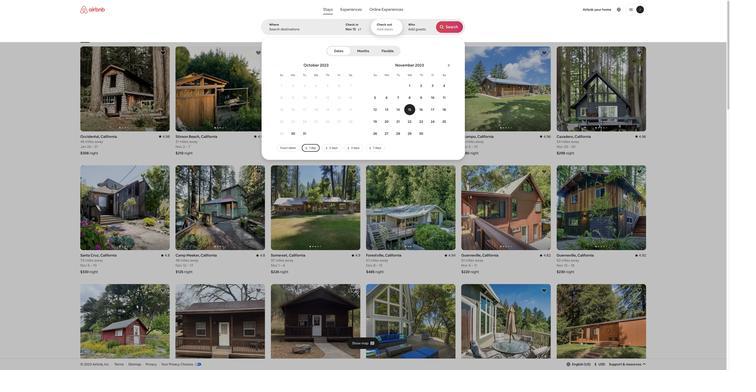 Task type: vqa. For each thing, say whether or not it's contained in the screenshot.
first "25" BUTTON from right
yes



Task type: locate. For each thing, give the bounding box(es) containing it.
1 9 button from the left
[[288, 92, 299, 104]]

21
[[349, 108, 353, 112], [397, 120, 400, 124], [176, 140, 179, 144]]

2 17 button from the left
[[427, 104, 439, 116]]

miles down the cobb,
[[371, 140, 380, 144]]

2 4.96 out of 5 average rating image from the left
[[636, 135, 647, 139]]

0 horizontal spatial 9 button
[[288, 92, 299, 104]]

3 for november 2023
[[432, 84, 434, 88]]

0 horizontal spatial 14 button
[[345, 92, 357, 104]]

california inside guerneville, california 51 miles away nov 6 – 11 $220 night
[[483, 254, 499, 258]]

2 4 button from the left
[[439, 80, 450, 92]]

night inside the guerneville, california 53 miles away nov 13 – 18 $230 night
[[566, 270, 575, 275]]

1 guerneville, from the left
[[462, 254, 482, 258]]

night down exact
[[280, 151, 289, 156]]

2 horizontal spatial 30
[[572, 145, 576, 149]]

27 button
[[334, 116, 345, 128], [381, 128, 393, 140]]

0 vertical spatial 21 button
[[345, 104, 357, 116]]

31 button
[[299, 128, 311, 140]]

2 vertical spatial 21
[[176, 140, 179, 144]]

1 tu from the left
[[303, 73, 307, 77]]

0 horizontal spatial guerneville,
[[462, 254, 482, 258]]

$330
[[80, 270, 89, 275]]

miles down camp at the left bottom
[[181, 259, 189, 263]]

2 horizontal spatial 2023
[[415, 63, 424, 68]]

1 vertical spatial 97
[[271, 259, 275, 263]]

cobb, california 62 miles away nov 12 – 17 $160 night
[[366, 135, 394, 156]]

days left 3 days on the top left of page
[[332, 146, 338, 150]]

2 11 button from the left
[[439, 92, 450, 104]]

experiences
[[341, 7, 362, 12], [382, 7, 404, 12]]

2 97 from the top
[[271, 259, 275, 263]]

1 horizontal spatial 29
[[408, 132, 412, 136]]

we down october 2023
[[314, 73, 319, 77]]

1 4.8 from the left
[[165, 254, 170, 258]]

night right $210
[[184, 151, 193, 156]]

2 10 button from the left
[[427, 92, 439, 104]]

2 add to wishlist: guerneville, california image from the left
[[637, 169, 643, 175]]

0 horizontal spatial th
[[326, 73, 330, 77]]

1 1 button from the left
[[276, 80, 288, 92]]

1 9 from the left
[[292, 96, 294, 100]]

0 horizontal spatial 23 button
[[288, 116, 299, 128]]

1 horizontal spatial 11 button
[[439, 92, 450, 104]]

1 horizontal spatial 10 button
[[427, 92, 439, 104]]

miles inside stinson beach, california 21 miles away nov 2 – 7 $210 night
[[180, 140, 189, 144]]

1 horizontal spatial 22
[[408, 120, 412, 124]]

– inside santa cruz, california 73 miles away nov 5 – 10 $330 night
[[90, 264, 92, 268]]

check left in
[[346, 23, 355, 27]]

1 horizontal spatial 7 button
[[393, 92, 404, 104]]

1 97 from the top
[[271, 140, 275, 144]]

1 horizontal spatial 30 button
[[416, 128, 427, 140]]

where
[[269, 23, 279, 27]]

1 vertical spatial 28 button
[[393, 128, 404, 140]]

4.8 left somerset,
[[260, 254, 265, 258]]

tab list
[[327, 46, 400, 56]]

4.96 for cazadero, california 54 miles away nov 25 – 30 $298 night
[[639, 135, 647, 139]]

miles up $220
[[466, 259, 475, 263]]

28 for top 28 button
[[349, 120, 353, 124]]

Where field
[[269, 27, 332, 31]]

guerneville, for 51
[[462, 254, 482, 258]]

nov left ±1
[[346, 27, 352, 31]]

1 4.96 out of 5 average rating image from the left
[[540, 135, 551, 139]]

16
[[292, 108, 295, 112], [420, 108, 423, 112]]

nov inside guerneville, california 51 miles away nov 6 – 11 $220 night
[[462, 264, 468, 268]]

miles inside guerneville, california 51 miles away nov 6 – 11 $220 night
[[466, 259, 475, 263]]

1 11 button from the left
[[311, 92, 322, 104]]

group
[[80, 24, 564, 43], [80, 47, 170, 132], [176, 47, 355, 132], [271, 47, 361, 132], [366, 47, 456, 132], [462, 47, 551, 132], [557, 47, 647, 132], [80, 166, 170, 251], [176, 166, 265, 251], [271, 166, 361, 251], [366, 166, 456, 251], [462, 166, 641, 251], [557, 166, 647, 251], [80, 285, 170, 370], [176, 285, 265, 370], [271, 285, 361, 370], [366, 285, 456, 370], [462, 285, 641, 370], [557, 285, 647, 370]]

0 vertical spatial 12 button
[[322, 92, 334, 104]]

2 privacy from the left
[[169, 363, 180, 367]]

31 right valley,
[[303, 132, 307, 136]]

1 16 from the left
[[292, 108, 295, 112]]

days left 7 days
[[354, 146, 360, 150]]

– inside the guerneville, california 53 miles away nov 13 – 18 $230 night
[[569, 264, 571, 268]]

1 horizontal spatial 2023
[[320, 63, 329, 68]]

51
[[366, 259, 370, 263], [462, 259, 465, 263]]

2 2 button from the left
[[416, 80, 427, 92]]

airbnb,
[[92, 363, 104, 367]]

0 horizontal spatial 23
[[291, 120, 295, 124]]

1 horizontal spatial 27
[[385, 132, 389, 136]]

1 horizontal spatial 24 button
[[427, 116, 439, 128]]

1 experiences from the left
[[341, 7, 362, 12]]

0 horizontal spatial 19 button
[[322, 104, 334, 116]]

14 button
[[345, 92, 357, 104], [393, 104, 404, 116]]

th down the 'november 2023'
[[420, 73, 423, 77]]

miles inside "camp meeker, california 48 miles away nov 12 – 17 $125 night"
[[181, 259, 189, 263]]

profile element
[[412, 0, 647, 19]]

tu
[[303, 73, 307, 77], [397, 73, 400, 77]]

24 button
[[299, 116, 311, 128], [427, 116, 439, 128]]

nov down the 53
[[557, 264, 564, 268]]

0 horizontal spatial 10 button
[[299, 92, 311, 104]]

2 experiences from the left
[[382, 7, 404, 12]]

7 button
[[345, 80, 357, 92], [393, 92, 404, 104]]

nov down the 73
[[80, 264, 87, 268]]

2023 right november
[[415, 63, 424, 68]]

tab list inside stays tab panel
[[327, 46, 400, 56]]

forestville, california 51 miles away nov 8 – 13 $485 night
[[366, 254, 402, 275]]

1 th from the left
[[326, 73, 330, 77]]

4.92 out of 5 average rating image
[[636, 254, 647, 258]]

1 horizontal spatial th
[[420, 73, 423, 77]]

1 horizontal spatial experiences
[[382, 7, 404, 12]]

guerneville, inside the guerneville, california 53 miles away nov 13 – 18 $230 night
[[557, 254, 577, 258]]

97 down garden
[[271, 140, 275, 144]]

– inside forestville, california 51 miles away nov 8 – 13 $485 night
[[377, 264, 378, 268]]

0 horizontal spatial add to wishlist: guerneville, california image
[[542, 169, 547, 175]]

4.96 out of 5 average rating image for acampo, california 55 miles away nov 5 – 10 $180 night
[[540, 135, 551, 139]]

2 51 from the left
[[462, 259, 465, 263]]

$
[[595, 363, 597, 367]]

occidental,
[[80, 135, 100, 139]]

55
[[462, 140, 466, 144]]

2 days from the left
[[354, 146, 360, 150]]

1 horizontal spatial 16 button
[[416, 104, 427, 116]]

0 vertical spatial 19 button
[[322, 104, 334, 116]]

0 horizontal spatial tu
[[303, 73, 307, 77]]

4.8 out of 5 average rating image
[[256, 254, 265, 258]]

skiing
[[336, 36, 344, 39]]

2023
[[320, 63, 329, 68], [415, 63, 424, 68], [84, 363, 92, 367]]

miles inside occidental, california 46 miles away jan 26 – 31 $308 night
[[85, 140, 94, 144]]

nov up $485
[[366, 264, 373, 268]]

stinson
[[176, 135, 188, 139]]

2 check from the left
[[377, 23, 387, 27]]

3 button for november 2023
[[427, 80, 439, 92]]

tu down october
[[303, 73, 307, 77]]

miles down the santa
[[85, 259, 94, 263]]

tiny
[[310, 36, 316, 39]]

0 horizontal spatial 9
[[292, 96, 294, 100]]

0 horizontal spatial 19
[[326, 108, 330, 112]]

0 horizontal spatial 13 button
[[334, 92, 345, 104]]

0 horizontal spatial 29
[[280, 132, 284, 136]]

night right $180 at the top right of page
[[471, 151, 479, 156]]

privacy left your
[[146, 363, 157, 367]]

your privacy choices link
[[161, 363, 201, 368]]

30 inside cazadero, california 54 miles away nov 25 – 30 $298 night
[[572, 145, 576, 149]]

0 horizontal spatial 28 button
[[345, 116, 357, 128]]

29 button
[[276, 128, 288, 140], [404, 128, 416, 140]]

nov down the 55
[[462, 145, 468, 149]]

1 horizontal spatial 28 button
[[393, 128, 404, 140]]

51 up $220
[[462, 259, 465, 263]]

th down october 2023
[[326, 73, 330, 77]]

terms
[[114, 363, 124, 367]]

97 inside the somerset, california 97 miles away nov 1 – 6 $226 night
[[271, 259, 275, 263]]

national parks
[[449, 35, 468, 39]]

22
[[280, 120, 284, 124], [408, 120, 412, 124]]

1 button for october
[[276, 80, 288, 92]]

2 16 from the left
[[420, 108, 423, 112]]

add up amazing
[[377, 27, 384, 31]]

2 9 from the left
[[420, 96, 422, 100]]

2 3 button from the left
[[427, 80, 439, 92]]

1 horizontal spatial days
[[354, 146, 360, 150]]

1 3 button from the left
[[299, 80, 311, 92]]

28 button
[[345, 116, 357, 128], [393, 128, 404, 140]]

4.96 out of 5 average rating image for cazadero, california 54 miles away nov 25 – 30 $298 night
[[636, 135, 647, 139]]

4.99
[[258, 135, 265, 139]]

night inside stinson beach, california 21 miles away nov 2 – 7 $210 night
[[184, 151, 193, 156]]

1 horizontal spatial 30
[[419, 132, 423, 136]]

night inside cazadero, california 54 miles away nov 25 – 30 $298 night
[[566, 151, 575, 156]]

2 4.96 from the left
[[639, 135, 647, 139]]

0 horizontal spatial 3
[[304, 84, 306, 88]]

1 horizontal spatial 8
[[374, 264, 376, 268]]

0 horizontal spatial 11
[[315, 96, 318, 100]]

2 horizontal spatial 15
[[408, 108, 412, 112]]

1 horizontal spatial 9
[[420, 96, 422, 100]]

1 horizontal spatial 18
[[443, 108, 446, 112]]

add down who
[[409, 27, 415, 31]]

miles down "occidental,"
[[85, 140, 94, 144]]

4.94 out of 5 average rating image
[[445, 254, 456, 258]]

1 23 from the left
[[291, 120, 295, 124]]

cazadero,
[[557, 135, 574, 139]]

vineyards
[[428, 36, 441, 39]]

1 horizontal spatial privacy
[[169, 363, 180, 367]]

26
[[326, 120, 330, 124], [373, 132, 377, 136], [87, 145, 91, 149]]

2 horizontal spatial 18
[[571, 264, 575, 268]]

0 vertical spatial 20
[[337, 108, 341, 112]]

1 horizontal spatial add to wishlist: guerneville, california image
[[637, 169, 643, 175]]

nov down 62
[[366, 145, 373, 149]]

8 button
[[276, 92, 288, 104], [404, 92, 416, 104]]

2 18 button from the left
[[439, 104, 450, 116]]

2 29 button from the left
[[404, 128, 416, 140]]

1 horizontal spatial 14 button
[[393, 104, 404, 116]]

experiences inside button
[[341, 7, 362, 12]]

25 inside cazadero, california 54 miles away nov 25 – 30 $298 night
[[564, 145, 568, 149]]

days down the cobb,
[[375, 146, 382, 150]]

somerset, california 97 miles away nov 1 – 6 $226 night
[[271, 254, 306, 275]]

2 we from the left
[[408, 73, 412, 77]]

1 24 button from the left
[[299, 116, 311, 128]]

add to wishlist: valley springs, california image
[[256, 288, 261, 294], [351, 288, 357, 294]]

california inside "camp meeker, california 48 miles away nov 12 – 17 $125 night"
[[201, 254, 217, 258]]

1 vertical spatial 28
[[396, 132, 400, 136]]

22 button
[[276, 116, 288, 128], [404, 116, 416, 128]]

4.8 out of 5 average rating image
[[161, 254, 170, 258]]

beach,
[[189, 135, 200, 139]]

check left out
[[377, 23, 387, 27]]

su
[[280, 73, 283, 77], [374, 73, 377, 77]]

parks
[[461, 35, 468, 39]]

±1
[[358, 27, 361, 31]]

None search field
[[262, 0, 645, 160]]

night right $125
[[184, 270, 193, 275]]

check inside check in nov 15 ±1
[[346, 23, 355, 27]]

4.96 out of 5 average rating image
[[540, 135, 551, 139], [636, 135, 647, 139]]

4.9
[[356, 254, 361, 258]]

miles down garden
[[276, 140, 284, 144]]

night right '$298'
[[566, 151, 575, 156]]

guerneville, up the 53
[[557, 254, 577, 258]]

add to wishlist: guerneville, california image
[[542, 169, 547, 175], [637, 169, 643, 175]]

–
[[92, 145, 94, 149], [186, 145, 188, 149], [378, 145, 380, 149], [472, 145, 474, 149], [283, 145, 285, 149], [569, 145, 571, 149], [90, 264, 92, 268], [187, 264, 189, 268], [377, 264, 378, 268], [472, 264, 474, 268], [281, 264, 282, 268], [569, 264, 571, 268]]

dates right exact
[[289, 146, 296, 150]]

· right terms link
[[126, 363, 127, 367]]

5 inside santa cruz, california 73 miles away nov 5 – 10 $330 night
[[88, 264, 90, 268]]

16 for 1st 16 button
[[292, 108, 295, 112]]

2 24 button from the left
[[427, 116, 439, 128]]

check inside check out add dates
[[377, 23, 387, 27]]

privacy inside your privacy choices link
[[169, 363, 180, 367]]

1 horizontal spatial 6 button
[[381, 92, 393, 104]]

sitemap
[[128, 363, 141, 367]]

night right $330
[[90, 270, 98, 275]]

night inside santa cruz, california 73 miles away nov 5 – 10 $330 night
[[90, 270, 98, 275]]

31 inside button
[[303, 132, 307, 136]]

2 add from the left
[[409, 27, 415, 31]]

miles right the 53
[[562, 259, 570, 263]]

nov down 48
[[176, 264, 182, 268]]

miles down stinson
[[180, 140, 189, 144]]

1 vertical spatial 20 button
[[381, 116, 393, 128]]

7
[[350, 84, 352, 88], [398, 96, 399, 100], [188, 145, 190, 149], [373, 146, 375, 150]]

add to wishlist: santa cruz, california image
[[160, 169, 166, 175]]

nov inside santa cruz, california 73 miles away nov 5 – 10 $330 night
[[80, 264, 87, 268]]

experiences button
[[337, 5, 366, 14]]

2 horizontal spatial 21
[[397, 120, 400, 124]]

10 button
[[299, 92, 311, 104], [427, 92, 439, 104]]

night
[[90, 151, 98, 156], [184, 151, 193, 156], [375, 151, 384, 156], [471, 151, 479, 156], [280, 151, 289, 156], [566, 151, 575, 156], [90, 270, 98, 275], [184, 270, 193, 275], [376, 270, 384, 275], [471, 270, 479, 275], [280, 270, 289, 275], [566, 270, 575, 275]]

night right $485
[[376, 270, 384, 275]]

play
[[293, 36, 299, 39]]

51 inside forestville, california 51 miles away nov 8 – 13 $485 night
[[366, 259, 370, 263]]

2023 right ©
[[84, 363, 92, 367]]

miles inside forestville, california 51 miles away nov 8 – 13 $485 night
[[371, 259, 379, 263]]

0 horizontal spatial add to wishlist: valley springs, california image
[[256, 288, 261, 294]]

camp
[[176, 254, 186, 258]]

4 · from the left
[[159, 363, 159, 367]]

1 4.96 from the left
[[544, 135, 551, 139]]

we down the 'november 2023'
[[408, 73, 412, 77]]

experiences up out
[[382, 7, 404, 12]]

california inside the somerset, california 97 miles away nov 1 – 6 $226 night
[[289, 254, 306, 258]]

0 horizontal spatial 27 button
[[334, 116, 345, 128]]

add to wishlist: occidental, california image
[[160, 50, 166, 56]]

tu down november
[[397, 73, 400, 77]]

night right $220
[[471, 270, 479, 275]]

check for add
[[377, 23, 387, 27]]

31 down "occidental,"
[[95, 145, 98, 149]]

1 vertical spatial 6 button
[[381, 92, 393, 104]]

17 inside "camp meeker, california 48 miles away nov 12 – 17 $125 night"
[[190, 264, 193, 268]]

miles down somerset,
[[276, 259, 284, 263]]

0 horizontal spatial 25 button
[[311, 116, 322, 128]]

0 horizontal spatial 31
[[95, 145, 98, 149]]

1 days from the left
[[332, 146, 338, 150]]

2 9 button from the left
[[416, 92, 427, 104]]

13 button
[[334, 92, 345, 104], [381, 104, 393, 116]]

dates down out
[[384, 27, 393, 31]]

camp meeker, california 48 miles away nov 12 – 17 $125 night
[[176, 254, 217, 275]]

4 for october 2023
[[315, 84, 317, 88]]

1 horizontal spatial dates
[[384, 27, 393, 31]]

1 29 from the left
[[280, 132, 284, 136]]

0 horizontal spatial 15
[[280, 108, 283, 112]]

2 horizontal spatial 3
[[432, 84, 434, 88]]

$ usd
[[595, 363, 606, 367]]

12
[[326, 96, 330, 100], [374, 108, 377, 112], [374, 145, 377, 149], [278, 145, 282, 149], [183, 264, 187, 268]]

add to wishlist: forestville, california image
[[446, 169, 452, 175]]

add to wishlist: camp meeker, california image
[[256, 169, 261, 175]]

0 horizontal spatial fr
[[338, 73, 341, 77]]

nov up $220
[[462, 264, 468, 268]]

2 4.8 from the left
[[260, 254, 265, 258]]

– inside garden valley, california 97 miles away nov 12 – 17 $265 night
[[283, 145, 285, 149]]

51 inside guerneville, california 51 miles away nov 6 – 11 $220 night
[[462, 259, 465, 263]]

1 horizontal spatial 18 button
[[439, 104, 450, 116]]

2 4 from the left
[[444, 84, 445, 88]]

1 horizontal spatial add
[[409, 27, 415, 31]]

2 tu from the left
[[397, 73, 400, 77]]

2023 for october
[[320, 63, 329, 68]]

4.96
[[544, 135, 551, 139], [639, 135, 647, 139]]

9
[[292, 96, 294, 100], [420, 96, 422, 100]]

97 down somerset,
[[271, 259, 275, 263]]

0 horizontal spatial 3 button
[[299, 80, 311, 92]]

1 22 button from the left
[[276, 116, 288, 128]]

days for 7 days
[[375, 146, 382, 150]]

51 down forestville,
[[366, 259, 370, 263]]

dates
[[384, 27, 393, 31], [289, 146, 296, 150]]

2 inside stinson beach, california 21 miles away nov 2 – 7 $210 night
[[183, 145, 185, 149]]

0 horizontal spatial 4
[[315, 84, 317, 88]]

1 2 button from the left
[[288, 80, 299, 92]]

97 inside garden valley, california 97 miles away nov 12 – 17 $265 night
[[271, 140, 275, 144]]

check
[[346, 23, 355, 27], [377, 23, 387, 27]]

1 horizontal spatial 2 button
[[416, 80, 427, 92]]

1 horizontal spatial we
[[408, 73, 412, 77]]

2 horizontal spatial 11
[[475, 264, 478, 268]]

· left privacy link
[[143, 363, 144, 367]]

1 4 button from the left
[[311, 80, 322, 92]]

guerneville, inside guerneville, california 51 miles away nov 6 – 11 $220 night
[[462, 254, 482, 258]]

2 1 button from the left
[[404, 80, 416, 92]]

53
[[557, 259, 561, 263]]

miles down forestville,
[[371, 259, 379, 263]]

experiences up in
[[341, 7, 362, 12]]

4.8 left camp at the left bottom
[[165, 254, 170, 258]]

map
[[362, 342, 369, 346]]

show map
[[352, 342, 369, 346]]

add to wishlist: tomales, california image
[[160, 288, 166, 294]]

1 vertical spatial 19 button
[[370, 116, 381, 128]]

2023 right october
[[320, 63, 329, 68]]

4.99 out of 5 average rating image
[[254, 135, 265, 139]]

november
[[396, 63, 415, 68]]

· left your
[[159, 363, 159, 367]]

2 · from the left
[[126, 363, 127, 367]]

night down 7 days
[[375, 151, 384, 156]]

2 guerneville, from the left
[[557, 254, 577, 258]]

nov up $265
[[271, 145, 278, 149]]

1 horizontal spatial 3 button
[[427, 80, 439, 92]]

5 inside acampo, california 55 miles away nov 5 – 10 $180 night
[[469, 145, 471, 149]]

miles down acampo,
[[466, 140, 475, 144]]

2 23 from the left
[[420, 120, 423, 124]]

california inside acampo, california 55 miles away nov 5 – 10 $180 night
[[478, 135, 494, 139]]

13
[[338, 96, 341, 100], [385, 108, 389, 112], [379, 264, 383, 268], [564, 264, 568, 268]]

23 button
[[288, 116, 299, 128], [416, 116, 427, 128]]

october
[[304, 63, 319, 68]]

– inside stinson beach, california 21 miles away nov 2 – 7 $210 night
[[186, 145, 188, 149]]

1 horizontal spatial 26
[[326, 120, 330, 124]]

cruz,
[[91, 254, 100, 258]]

2 22 from the left
[[408, 120, 412, 124]]

dates inside check out add dates
[[384, 27, 393, 31]]

nov up $226
[[271, 264, 278, 268]]

1 24 from the left
[[303, 120, 307, 124]]

miles inside garden valley, california 97 miles away nov 12 – 17 $265 night
[[276, 140, 284, 144]]

miles inside the guerneville, california 53 miles away nov 13 – 18 $230 night
[[562, 259, 570, 263]]

check in nov 15 ±1
[[346, 23, 361, 31]]

1 horizontal spatial tu
[[397, 73, 400, 77]]

0 horizontal spatial 17 button
[[299, 104, 311, 116]]

1 horizontal spatial 23 button
[[416, 116, 427, 128]]

nov up $210
[[176, 145, 182, 149]]

0 vertical spatial 27 button
[[334, 116, 345, 128]]

·
[[112, 363, 112, 367], [126, 363, 127, 367], [143, 363, 144, 367], [159, 363, 159, 367]]

california inside cazadero, california 54 miles away nov 25 – 30 $298 night
[[575, 135, 591, 139]]

night right the $308
[[90, 151, 98, 156]]

0 horizontal spatial 8 button
[[276, 92, 288, 104]]

1 horizontal spatial 4
[[444, 84, 445, 88]]

guerneville, california 51 miles away nov 6 – 11 $220 night
[[462, 254, 499, 275]]

1 add from the left
[[377, 27, 384, 31]]

night right $226
[[280, 270, 289, 275]]

(us)
[[585, 363, 591, 367]]

1 button for november
[[404, 80, 416, 92]]

nov down 54
[[557, 145, 564, 149]]

23
[[291, 120, 295, 124], [420, 120, 423, 124]]

4.8
[[165, 254, 170, 258], [260, 254, 265, 258]]

2 8 button from the left
[[404, 92, 416, 104]]

privacy right your
[[169, 363, 180, 367]]

0 horizontal spatial we
[[314, 73, 319, 77]]

1 horizontal spatial 23
[[420, 120, 423, 124]]

4.8 for santa cruz, california 73 miles away nov 5 – 10 $330 night
[[165, 254, 170, 258]]

1 horizontal spatial fr
[[432, 73, 435, 77]]

1 29 button from the left
[[276, 128, 288, 140]]

2023 for ©
[[84, 363, 92, 367]]

miles down cazadero,
[[562, 140, 571, 144]]

$220
[[462, 270, 470, 275]]

6 button
[[334, 80, 345, 92], [381, 92, 393, 104]]

1 add to wishlist: guerneville, california image from the left
[[542, 169, 547, 175]]

tab list containing dates
[[327, 46, 400, 56]]

miles inside cazadero, california 54 miles away nov 25 – 30 $298 night
[[562, 140, 571, 144]]

0 horizontal spatial 2 button
[[288, 80, 299, 92]]

night right $230
[[566, 270, 575, 275]]

1 16 button from the left
[[288, 104, 299, 116]]

guerneville, up $220
[[462, 254, 482, 258]]

2 button for november 2023
[[416, 80, 427, 92]]

support & resources button
[[610, 363, 647, 367]]

2 sa from the left
[[443, 73, 446, 77]]

0 horizontal spatial 30
[[291, 132, 295, 136]]

1 25 button from the left
[[311, 116, 322, 128]]

night inside occidental, california 46 miles away jan 26 – 31 $308 night
[[90, 151, 98, 156]]

in
[[356, 23, 359, 27]]

0 vertical spatial 27
[[338, 120, 341, 124]]

amazing pools
[[379, 36, 399, 39]]

$230
[[557, 270, 566, 275]]

· right the inc.
[[112, 363, 112, 367]]

1 check from the left
[[346, 23, 355, 27]]

3 days from the left
[[375, 146, 382, 150]]

0 horizontal spatial 22
[[280, 120, 284, 124]]

9 for 1st '9' button from left
[[292, 96, 294, 100]]

– inside cazadero, california 54 miles away nov 25 – 30 $298 night
[[569, 145, 571, 149]]

sa
[[349, 73, 353, 77], [443, 73, 446, 77]]

1 51 from the left
[[366, 259, 370, 263]]

0 vertical spatial 7 button
[[345, 80, 357, 92]]

10
[[303, 96, 307, 100], [431, 96, 435, 100], [474, 145, 478, 149], [93, 264, 97, 268]]

27
[[338, 120, 341, 124], [385, 132, 389, 136]]

1 4 from the left
[[315, 84, 317, 88]]

1 add to wishlist: valley springs, california image from the left
[[256, 288, 261, 294]]

2 horizontal spatial 8
[[409, 96, 411, 100]]

1 horizontal spatial 31
[[303, 132, 307, 136]]



Task type: describe. For each thing, give the bounding box(es) containing it.
8 inside forestville, california 51 miles away nov 8 – 13 $485 night
[[374, 264, 376, 268]]

3 · from the left
[[143, 363, 144, 367]]

1 30 button from the left
[[288, 128, 299, 140]]

0 vertical spatial 26 button
[[322, 116, 334, 128]]

4.94
[[449, 254, 456, 258]]

0 vertical spatial 13 button
[[334, 92, 345, 104]]

show
[[352, 342, 361, 346]]

$180
[[462, 151, 470, 156]]

california inside stinson beach, california 21 miles away nov 2 – 7 $210 night
[[201, 135, 217, 139]]

6 inside the somerset, california 97 miles away nov 1 – 6 $226 night
[[283, 264, 285, 268]]

california inside garden valley, california 97 miles away nov 12 – 17 $265 night
[[296, 135, 312, 139]]

grid
[[366, 35, 371, 39]]

english (us) button
[[567, 363, 591, 367]]

check for nov
[[346, 23, 355, 27]]

20 for the left 20 button
[[337, 108, 341, 112]]

0 vertical spatial 14
[[349, 96, 353, 100]]

the-
[[360, 35, 366, 39]]

21 inside stinson beach, california 21 miles away nov 2 – 7 $210 night
[[176, 140, 179, 144]]

add to wishlist: los gatos, california image
[[542, 288, 547, 294]]

october 2023
[[304, 63, 329, 68]]

1 mo from the left
[[291, 73, 295, 77]]

1 vertical spatial 7 button
[[393, 92, 404, 104]]

nov inside cazadero, california 54 miles away nov 25 – 30 $298 night
[[557, 145, 564, 149]]

1 vertical spatial 21
[[397, 120, 400, 124]]

2 add to wishlist: valley springs, california image from the left
[[351, 288, 357, 294]]

away inside cazadero, california 54 miles away nov 25 – 30 $298 night
[[571, 140, 580, 144]]

meeker,
[[187, 254, 200, 258]]

7 days
[[373, 146, 382, 150]]

guerneville, for 53
[[557, 254, 577, 258]]

4 for november 2023
[[444, 84, 445, 88]]

46
[[80, 140, 85, 144]]

4.98
[[163, 135, 170, 139]]

1 23 button from the left
[[288, 116, 299, 128]]

16 for 2nd 16 button from left
[[420, 108, 423, 112]]

stays
[[324, 7, 333, 12]]

0 vertical spatial 5 button
[[322, 80, 334, 92]]

7 inside stinson beach, california 21 miles away nov 2 – 7 $210 night
[[188, 145, 190, 149]]

tiny homes
[[310, 36, 326, 39]]

california inside forestville, california 51 miles away nov 8 – 13 $485 night
[[385, 254, 402, 258]]

add to wishlist: guerneville, california image for 4.82
[[542, 169, 547, 175]]

1 vertical spatial 27 button
[[381, 128, 393, 140]]

4.96 for acampo, california 55 miles away nov 5 – 10 $180 night
[[544, 135, 551, 139]]

0 vertical spatial 14 button
[[345, 92, 357, 104]]

$265
[[271, 151, 279, 156]]

1 horizontal spatial 12 button
[[370, 104, 381, 116]]

13 inside forestville, california 51 miles away nov 8 – 13 $485 night
[[379, 264, 383, 268]]

0 vertical spatial 28 button
[[345, 116, 357, 128]]

2 30 button from the left
[[416, 128, 427, 140]]

your privacy choices
[[161, 363, 193, 367]]

night inside forestville, california 51 miles away nov 8 – 13 $485 night
[[376, 270, 384, 275]]

1 vertical spatial 14 button
[[393, 104, 404, 116]]

add to wishlist: garden valley, california image
[[351, 50, 357, 56]]

california inside occidental, california 46 miles away jan 26 – 31 $308 night
[[101, 135, 117, 139]]

somerset,
[[271, 254, 288, 258]]

– inside guerneville, california 51 miles away nov 6 – 11 $220 night
[[472, 264, 474, 268]]

nov inside stinson beach, california 21 miles away nov 2 – 7 $210 night
[[176, 145, 182, 149]]

online experiences link
[[366, 5, 407, 14]]

12 inside garden valley, california 97 miles away nov 12 – 17 $265 night
[[278, 145, 282, 149]]

1 horizontal spatial 11
[[443, 96, 446, 100]]

add to wishlist: cazadero, california image
[[637, 50, 643, 56]]

away inside guerneville, california 51 miles away nov 6 – 11 $220 night
[[475, 259, 484, 263]]

2 23 button from the left
[[416, 116, 427, 128]]

– inside the somerset, california 97 miles away nov 1 – 6 $226 night
[[281, 264, 282, 268]]

stays tab panel
[[262, 19, 645, 160]]

1 inside the somerset, california 97 miles away nov 1 – 6 $226 night
[[278, 264, 280, 268]]

airbnb your home
[[583, 7, 612, 12]]

2 th from the left
[[420, 73, 423, 77]]

1 18 button from the left
[[311, 104, 322, 116]]

add to wishlist: somerset, california image
[[351, 169, 357, 175]]

0 horizontal spatial 6 button
[[334, 80, 345, 92]]

add inside check out add dates
[[377, 27, 384, 31]]

guerneville, california 53 miles away nov 13 – 18 $230 night
[[557, 254, 594, 275]]

1 17 button from the left
[[299, 104, 311, 116]]

add to wishlist: cloverdale, california image
[[446, 288, 452, 294]]

santa cruz, california 73 miles away nov 5 – 10 $330 night
[[80, 254, 117, 275]]

cobb,
[[366, 135, 377, 139]]

california inside santa cruz, california 73 miles away nov 5 – 10 $330 night
[[100, 254, 117, 258]]

0 horizontal spatial dates
[[289, 146, 296, 150]]

2 mo from the left
[[385, 73, 389, 77]]

1 horizontal spatial 26 button
[[370, 128, 381, 140]]

1 22 from the left
[[280, 120, 284, 124]]

1 sa from the left
[[349, 73, 353, 77]]

2 15 button from the left
[[404, 104, 416, 116]]

1 horizontal spatial 19 button
[[370, 116, 381, 128]]

$226
[[271, 270, 279, 275]]

4 button for october 2023
[[311, 80, 322, 92]]

miles inside the somerset, california 97 miles away nov 1 – 6 $226 night
[[276, 259, 284, 263]]

1 8 button from the left
[[276, 92, 288, 104]]

nov inside the guerneville, california 53 miles away nov 13 – 18 $230 night
[[557, 264, 564, 268]]

15 inside check in nov 15 ±1
[[353, 27, 356, 31]]

airbnb
[[583, 7, 594, 12]]

guests
[[416, 27, 426, 31]]

nov inside the somerset, california 97 miles away nov 1 – 6 $226 night
[[271, 264, 278, 268]]

miles inside cobb, california 62 miles away nov 12 – 17 $160 night
[[371, 140, 380, 144]]

1 fr from the left
[[338, 73, 341, 77]]

days for 2 days
[[332, 146, 338, 150]]

4.82 out of 5 average rating image
[[540, 254, 551, 258]]

away inside the somerset, california 97 miles away nov 1 – 6 $226 night
[[285, 259, 294, 263]]

santa
[[80, 254, 90, 258]]

national
[[449, 35, 460, 39]]

2 25 button from the left
[[439, 116, 450, 128]]

2023 for november
[[415, 63, 424, 68]]

4.8 for camp meeker, california 48 miles away nov 12 – 17 $125 night
[[260, 254, 265, 258]]

online experiences
[[370, 7, 404, 12]]

– inside "camp meeker, california 48 miles away nov 12 – 17 $125 night"
[[187, 264, 189, 268]]

california inside the guerneville, california 53 miles away nov 13 – 18 $230 night
[[578, 254, 594, 258]]

add to wishlist: acampo, california image
[[542, 50, 547, 56]]

who
[[409, 23, 415, 27]]

1 10 button from the left
[[299, 92, 311, 104]]

add inside who add guests
[[409, 27, 415, 31]]

– inside cobb, california 62 miles away nov 12 – 17 $160 night
[[378, 145, 380, 149]]

– inside acampo, california 55 miles away nov 5 – 10 $180 night
[[472, 145, 474, 149]]

©
[[80, 363, 83, 367]]

2 days
[[330, 146, 338, 150]]

9 for 2nd '9' button from the left
[[420, 96, 422, 100]]

night inside guerneville, california 51 miles away nov 6 – 11 $220 night
[[471, 270, 479, 275]]

0 horizontal spatial 8
[[281, 96, 283, 100]]

4.82
[[544, 254, 551, 258]]

night inside garden valley, california 97 miles away nov 12 – 17 $265 night
[[280, 151, 289, 156]]

18 for 1st the 18 button
[[315, 108, 318, 112]]

inc.
[[104, 363, 110, 367]]

none search field containing stays
[[262, 0, 645, 160]]

california inside cobb, california 62 miles away nov 12 – 17 $160 night
[[377, 135, 394, 139]]

0 horizontal spatial 21 button
[[345, 104, 357, 116]]

away inside santa cruz, california 73 miles away nov 5 – 10 $330 night
[[94, 259, 103, 263]]

away inside stinson beach, california 21 miles away nov 2 – 7 $210 night
[[189, 140, 198, 144]]

1 privacy from the left
[[146, 363, 157, 367]]

12 inside cobb, california 62 miles away nov 12 – 17 $160 night
[[374, 145, 377, 149]]

6 inside guerneville, california 51 miles away nov 6 – 11 $220 night
[[469, 264, 471, 268]]

1 · from the left
[[112, 363, 112, 367]]

nov inside garden valley, california 97 miles away nov 12 – 17 $265 night
[[271, 145, 278, 149]]

stays button
[[320, 5, 337, 14]]

forestville,
[[366, 254, 385, 258]]

26 for the topmost 26 button
[[326, 120, 330, 124]]

valley,
[[284, 135, 295, 139]]

your
[[595, 7, 602, 12]]

3 for october 2023
[[304, 84, 306, 88]]

sitemap link
[[128, 363, 141, 367]]

28 for the right 28 button
[[396, 132, 400, 136]]

support
[[610, 363, 623, 367]]

garden
[[271, 135, 284, 139]]

18 for first the 18 button from right
[[443, 108, 446, 112]]

cazadero, california 54 miles away nov 25 – 30 $298 night
[[557, 135, 591, 156]]

4.98 out of 5 average rating image
[[159, 135, 170, 139]]

1 horizontal spatial 3
[[351, 146, 353, 150]]

31 inside occidental, california 46 miles away jan 26 – 31 $308 night
[[95, 145, 98, 149]]

nov inside cobb, california 62 miles away nov 12 – 17 $160 night
[[366, 145, 373, 149]]

away inside cobb, california 62 miles away nov 12 – 17 $160 night
[[381, 140, 389, 144]]

2 29 from the left
[[408, 132, 412, 136]]

– inside occidental, california 46 miles away jan 26 – 31 $308 night
[[92, 145, 94, 149]]

show map button
[[348, 338, 379, 350]]

20 for the right 20 button
[[385, 120, 389, 124]]

night inside cobb, california 62 miles away nov 12 – 17 $160 night
[[375, 151, 384, 156]]

off-the-grid
[[354, 35, 371, 39]]

nov inside "camp meeker, california 48 miles away nov 12 – 17 $125 night"
[[176, 264, 182, 268]]

garden valley, california 97 miles away nov 12 – 17 $265 night
[[271, 135, 312, 156]]

flexible
[[382, 49, 394, 53]]

1 horizontal spatial 13 button
[[381, 104, 393, 116]]

nov inside acampo, california 55 miles away nov 5 – 10 $180 night
[[462, 145, 468, 149]]

off-
[[354, 35, 360, 39]]

night inside "camp meeker, california 48 miles away nov 12 – 17 $125 night"
[[184, 270, 193, 275]]

away inside "camp meeker, california 48 miles away nov 12 – 17 $125 night"
[[190, 259, 199, 263]]

1 horizontal spatial 21 button
[[393, 116, 404, 128]]

$160
[[366, 151, 374, 156]]

nov inside check in nov 15 ±1
[[346, 27, 352, 31]]

away inside acampo, california 55 miles away nov 5 – 10 $180 night
[[476, 140, 484, 144]]

add to wishlist: guerneville, california image for 4.92
[[637, 169, 643, 175]]

0 horizontal spatial 7 button
[[345, 80, 357, 92]]

1 vertical spatial 27
[[385, 132, 389, 136]]

exact
[[281, 146, 288, 150]]

add to wishlist: stinson beach, california image
[[256, 50, 261, 56]]

0 vertical spatial 19
[[326, 108, 330, 112]]

away inside the guerneville, california 53 miles away nov 13 – 18 $230 night
[[571, 259, 580, 263]]

1 we from the left
[[314, 73, 319, 77]]

11 inside guerneville, california 51 miles away nov 6 – 11 $220 night
[[475, 264, 478, 268]]

what can we help you find? tab list
[[320, 5, 366, 14]]

privacy link
[[146, 363, 157, 367]]

nov inside forestville, california 51 miles away nov 8 – 13 $485 night
[[366, 264, 373, 268]]

homes
[[317, 36, 326, 39]]

51 for forestville, california
[[366, 259, 370, 263]]

3 days
[[351, 146, 360, 150]]

26 inside occidental, california 46 miles away jan 26 – 31 $308 night
[[87, 145, 91, 149]]

your
[[161, 363, 168, 367]]

3 button for october 2023
[[299, 80, 311, 92]]

calendar application
[[267, 58, 645, 152]]

1 horizontal spatial 5 button
[[370, 92, 381, 104]]

2 button for october 2023
[[288, 80, 299, 92]]

1 vertical spatial 14
[[397, 108, 400, 112]]

1 horizontal spatial 20 button
[[381, 116, 393, 128]]

add to wishlist: watsonville, california image
[[637, 288, 643, 294]]

2 su from the left
[[374, 73, 377, 77]]

4.9 out of 5 average rating image
[[352, 254, 361, 258]]

1 15 button from the left
[[276, 104, 288, 116]]

dates button
[[327, 47, 351, 55]]

12 inside "camp meeker, california 48 miles away nov 12 – 17 $125 night"
[[183, 264, 187, 268]]

2 24 from the left
[[431, 120, 435, 124]]

check out add dates
[[377, 23, 393, 31]]

2 16 button from the left
[[416, 104, 427, 116]]

miles inside acampo, california 55 miles away nov 5 – 10 $180 night
[[466, 140, 475, 144]]

$485
[[366, 270, 375, 275]]

1 horizontal spatial 25
[[443, 120, 446, 124]]

away inside garden valley, california 97 miles away nov 12 – 17 $265 night
[[285, 140, 294, 144]]

night inside acampo, california 55 miles away nov 5 – 10 $180 night
[[471, 151, 479, 156]]

4 button for november 2023
[[439, 80, 450, 92]]

51 for guerneville, california
[[462, 259, 465, 263]]

$125
[[176, 270, 183, 275]]

trending
[[407, 36, 419, 39]]

&
[[623, 363, 626, 367]]

10 inside santa cruz, california 73 miles away nov 5 – 10 $330 night
[[93, 264, 97, 268]]

jan
[[80, 145, 86, 149]]

night inside the somerset, california 97 miles away nov 1 – 6 $226 night
[[280, 270, 289, 275]]

flexible button
[[376, 47, 400, 55]]

airbnb your home link
[[580, 5, 615, 15]]

1 horizontal spatial 21
[[349, 108, 353, 112]]

0 horizontal spatial 25
[[314, 120, 318, 124]]

26 for rightmost 26 button
[[373, 132, 377, 136]]

who add guests
[[409, 23, 426, 31]]

months button
[[352, 47, 375, 55]]

english (us)
[[573, 363, 591, 367]]

days for 3 days
[[354, 146, 360, 150]]

english
[[573, 363, 584, 367]]

10 inside acampo, california 55 miles away nov 5 – 10 $180 night
[[474, 145, 478, 149]]

18 inside the guerneville, california 53 miles away nov 13 – 18 $230 night
[[571, 264, 575, 268]]

17 inside garden valley, california 97 miles away nov 12 – 17 $265 night
[[285, 145, 289, 149]]

away inside forestville, california 51 miles away nov 8 – 13 $485 night
[[380, 259, 389, 263]]

0 horizontal spatial 20 button
[[334, 104, 345, 116]]

13 inside the guerneville, california 53 miles away nov 13 – 18 $230 night
[[564, 264, 568, 268]]

home
[[603, 7, 612, 12]]

2 22 button from the left
[[404, 116, 416, 128]]

54
[[557, 140, 561, 144]]

$308
[[80, 151, 89, 156]]

resources
[[626, 363, 642, 367]]

out
[[387, 23, 392, 27]]

48
[[176, 259, 180, 263]]

lakefront
[[268, 36, 281, 39]]

dates
[[334, 49, 344, 53]]

62
[[366, 140, 371, 144]]

group containing off-the-grid
[[80, 24, 564, 43]]

1 vertical spatial 19
[[374, 120, 377, 124]]

0 horizontal spatial 27
[[338, 120, 341, 124]]

2 fr from the left
[[432, 73, 435, 77]]

1 su from the left
[[280, 73, 283, 77]]

miles inside santa cruz, california 73 miles away nov 5 – 10 $330 night
[[85, 259, 94, 263]]

away inside occidental, california 46 miles away jan 26 – 31 $308 night
[[95, 140, 103, 144]]

17 inside cobb, california 62 miles away nov 12 – 17 $160 night
[[381, 145, 384, 149]]



